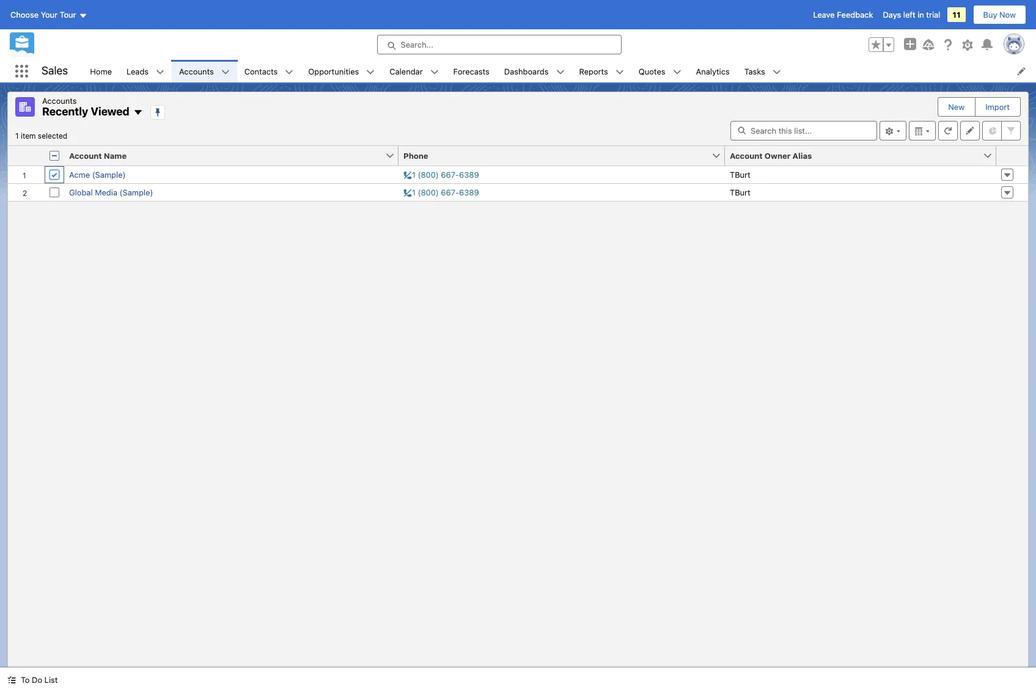 Task type: locate. For each thing, give the bounding box(es) containing it.
accounts
[[179, 66, 214, 76], [42, 96, 77, 106]]

text default image right calendar
[[430, 68, 439, 76]]

choose your tour
[[10, 10, 76, 20]]

phone
[[403, 151, 428, 160]]

text default image inside quotes list item
[[673, 68, 681, 76]]

days left in trial
[[883, 10, 940, 20]]

accounts link
[[172, 60, 221, 83]]

0 vertical spatial tburt
[[730, 170, 751, 179]]

1 vertical spatial accounts
[[42, 96, 77, 106]]

(sample)
[[92, 170, 126, 179], [120, 187, 153, 197]]

0 vertical spatial click to dial disabled image
[[403, 170, 479, 179]]

text default image for calendar
[[430, 68, 439, 76]]

days
[[883, 10, 901, 20]]

recently viewed status
[[15, 131, 67, 140]]

accounts down sales
[[42, 96, 77, 106]]

import
[[986, 102, 1010, 112]]

leave feedback link
[[813, 10, 873, 20]]

cell
[[45, 146, 64, 166]]

text default image
[[156, 68, 165, 76], [221, 68, 230, 76], [556, 68, 565, 76], [615, 68, 624, 76], [7, 676, 16, 685]]

click to dial disabled image for global media (sample)
[[403, 187, 479, 197]]

(sample) up global media (sample) link
[[92, 170, 126, 179]]

text default image right tasks
[[773, 68, 781, 76]]

1 vertical spatial click to dial disabled image
[[403, 187, 479, 197]]

contacts list item
[[237, 60, 301, 83]]

import button
[[976, 98, 1020, 116]]

tburt for global media (sample)
[[730, 187, 751, 197]]

accounts list item
[[172, 60, 237, 83]]

1 click to dial disabled image from the top
[[403, 170, 479, 179]]

item number image
[[8, 146, 45, 165]]

text default image inside opportunities list item
[[366, 68, 375, 76]]

tasks list item
[[737, 60, 788, 83]]

home
[[90, 66, 112, 76]]

recently viewed grid
[[8, 146, 1028, 201]]

text default image right reports
[[615, 68, 624, 76]]

buy now button
[[973, 5, 1026, 24]]

1 horizontal spatial accounts
[[179, 66, 214, 76]]

text default image inside accounts list item
[[221, 68, 230, 76]]

choose your tour button
[[10, 5, 88, 24]]

1
[[15, 131, 19, 140]]

Search Recently Viewed list view. search field
[[730, 121, 877, 140]]

text default image inside dashboards list item
[[556, 68, 565, 76]]

11
[[953, 10, 961, 20]]

text default image inside contacts list item
[[285, 68, 294, 76]]

contacts link
[[237, 60, 285, 83]]

text default image right leads
[[156, 68, 165, 76]]

tburt
[[730, 170, 751, 179], [730, 187, 751, 197]]

search... button
[[377, 35, 621, 54]]

quotes link
[[631, 60, 673, 83]]

leave feedback
[[813, 10, 873, 20]]

click to dial disabled image
[[403, 170, 479, 179], [403, 187, 479, 197]]

click to dial disabled image for acme (sample)
[[403, 170, 479, 179]]

new button
[[939, 98, 975, 116]]

account left owner
[[730, 151, 763, 160]]

text default image right the quotes
[[673, 68, 681, 76]]

1 horizontal spatial account
[[730, 151, 763, 160]]

text default image
[[285, 68, 294, 76], [366, 68, 375, 76], [430, 68, 439, 76], [673, 68, 681, 76], [773, 68, 781, 76], [133, 108, 143, 117]]

recently
[[42, 105, 88, 118]]

forecasts
[[453, 66, 490, 76]]

leave
[[813, 10, 835, 20]]

(sample) right media on the left top of the page
[[120, 187, 153, 197]]

accounts inside accounts 'link'
[[179, 66, 214, 76]]

reports
[[579, 66, 608, 76]]

account name element
[[64, 146, 406, 166]]

text default image left reports
[[556, 68, 565, 76]]

leads list item
[[119, 60, 172, 83]]

1 vertical spatial tburt
[[730, 187, 751, 197]]

do
[[32, 675, 42, 685]]

account owner alias element
[[725, 146, 1004, 166]]

1 vertical spatial (sample)
[[120, 187, 153, 197]]

quotes
[[639, 66, 665, 76]]

2 click to dial disabled image from the top
[[403, 187, 479, 197]]

tasks link
[[737, 60, 773, 83]]

name
[[104, 151, 127, 160]]

1 account from the left
[[69, 151, 102, 160]]

text default image right contacts
[[285, 68, 294, 76]]

2 account from the left
[[730, 151, 763, 160]]

0 vertical spatial accounts
[[179, 66, 214, 76]]

account for account name
[[69, 151, 102, 160]]

account name button
[[64, 146, 385, 165]]

accounts inside recently viewed|accounts|list view 'element'
[[42, 96, 77, 106]]

account for account owner alias
[[730, 151, 763, 160]]

item number element
[[8, 146, 45, 166]]

text default image left to
[[7, 676, 16, 685]]

0 horizontal spatial accounts
[[42, 96, 77, 106]]

calendar list item
[[382, 60, 446, 83]]

acme (sample) link
[[69, 170, 126, 179]]

reports list item
[[572, 60, 631, 83]]

list
[[83, 60, 1036, 83]]

text default image inside reports list item
[[615, 68, 624, 76]]

text default image inside calendar 'list item'
[[430, 68, 439, 76]]

account up acme
[[69, 151, 102, 160]]

0 vertical spatial (sample)
[[92, 170, 126, 179]]

accounts right leads list item
[[179, 66, 214, 76]]

to do list
[[21, 675, 58, 685]]

1 tburt from the top
[[730, 170, 751, 179]]

left
[[903, 10, 915, 20]]

text default image inside leads list item
[[156, 68, 165, 76]]

text default image inside tasks list item
[[773, 68, 781, 76]]

dashboards
[[504, 66, 549, 76]]

selected
[[38, 131, 67, 140]]

2 tburt from the top
[[730, 187, 751, 197]]

text default image left "calendar" 'link'
[[366, 68, 375, 76]]

1 item selected
[[15, 131, 67, 140]]

None search field
[[730, 121, 877, 140]]

group
[[869, 37, 894, 52]]

text default image for accounts
[[221, 68, 230, 76]]

list
[[44, 675, 58, 685]]

0 horizontal spatial account
[[69, 151, 102, 160]]

text default image left contacts
[[221, 68, 230, 76]]

account
[[69, 151, 102, 160], [730, 151, 763, 160]]

your
[[41, 10, 57, 20]]

buy
[[983, 10, 997, 20]]



Task type: vqa. For each thing, say whether or not it's contained in the screenshot.
easy
no



Task type: describe. For each thing, give the bounding box(es) containing it.
item
[[21, 131, 36, 140]]

global
[[69, 187, 93, 197]]

text default image for contacts
[[285, 68, 294, 76]]

calendar link
[[382, 60, 430, 83]]

acme
[[69, 170, 90, 179]]

recently viewed|accounts|list view element
[[7, 92, 1029, 668]]

search...
[[401, 40, 433, 50]]

choose
[[10, 10, 39, 20]]

text default image for reports
[[615, 68, 624, 76]]

phone element
[[399, 146, 732, 166]]

trial
[[926, 10, 940, 20]]

global media (sample)
[[69, 187, 153, 197]]

in
[[918, 10, 924, 20]]

alias
[[793, 151, 812, 160]]

forecasts link
[[446, 60, 497, 83]]

sales
[[42, 64, 68, 77]]

to
[[21, 675, 30, 685]]

recently viewed
[[42, 105, 129, 118]]

reports link
[[572, 60, 615, 83]]

account name
[[69, 151, 127, 160]]

text default image for quotes
[[673, 68, 681, 76]]

account owner alias
[[730, 151, 812, 160]]

viewed
[[91, 105, 129, 118]]

phone button
[[399, 146, 712, 165]]

now
[[999, 10, 1016, 20]]

media
[[95, 187, 117, 197]]

dashboards list item
[[497, 60, 572, 83]]

text default image right viewed
[[133, 108, 143, 117]]

tasks
[[744, 66, 765, 76]]

text default image for dashboards
[[556, 68, 565, 76]]

to do list button
[[0, 668, 65, 693]]

action image
[[996, 146, 1028, 165]]

account owner alias button
[[725, 146, 983, 165]]

text default image for leads
[[156, 68, 165, 76]]

action element
[[996, 146, 1028, 166]]

text default image for opportunities
[[366, 68, 375, 76]]

text default image inside to do list button
[[7, 676, 16, 685]]

dashboards link
[[497, 60, 556, 83]]

contacts
[[244, 66, 278, 76]]

global media (sample) link
[[69, 187, 153, 197]]

analytics link
[[689, 60, 737, 83]]

list containing home
[[83, 60, 1036, 83]]

accounts image
[[15, 97, 35, 117]]

home link
[[83, 60, 119, 83]]

owner
[[765, 151, 791, 160]]

quotes list item
[[631, 60, 689, 83]]

leads
[[127, 66, 149, 76]]

tburt for acme (sample)
[[730, 170, 751, 179]]

calendar
[[390, 66, 423, 76]]

tour
[[60, 10, 76, 20]]

analytics
[[696, 66, 730, 76]]

buy now
[[983, 10, 1016, 20]]

cell inside recently viewed grid
[[45, 146, 64, 166]]

feedback
[[837, 10, 873, 20]]

none search field inside recently viewed|accounts|list view 'element'
[[730, 121, 877, 140]]

text default image for tasks
[[773, 68, 781, 76]]

opportunities link
[[301, 60, 366, 83]]

opportunities
[[308, 66, 359, 76]]

acme (sample)
[[69, 170, 126, 179]]

leads link
[[119, 60, 156, 83]]

opportunities list item
[[301, 60, 382, 83]]

new
[[948, 102, 965, 112]]



